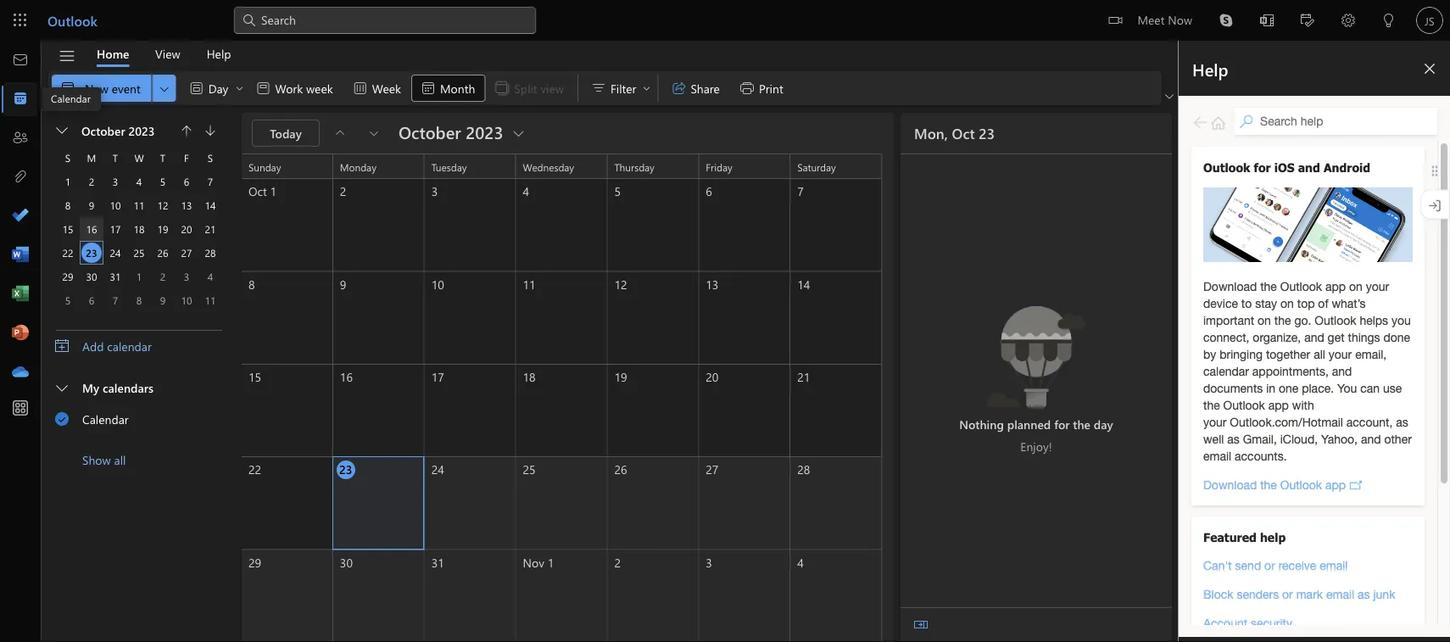 Task type: locate. For each thing, give the bounding box(es) containing it.
1 t from the left
[[113, 151, 118, 165]]

1 vertical spatial 23
[[86, 246, 97, 260]]

s left m
[[65, 151, 71, 165]]

2023 for october 2023 
[[466, 120, 504, 143]]

0 horizontal spatial 20
[[181, 222, 192, 236]]

monday element
[[80, 146, 103, 170]]

mon,
[[914, 123, 948, 143]]

tab list
[[84, 41, 244, 67]]

new group
[[52, 71, 574, 105]]

1 horizontal spatial 9
[[160, 294, 166, 307]]

1 horizontal spatial 20
[[706, 369, 719, 385]]

18 inside button
[[134, 222, 145, 236]]

 left my at left
[[56, 383, 68, 394]]

 up sunday element
[[56, 125, 68, 137]]

week
[[372, 80, 401, 96]]

2 right nov 1
[[615, 554, 621, 570]]

mon, oct 23
[[914, 123, 995, 143]]

12 inside button
[[157, 199, 168, 212]]

0 horizontal spatial 2023
[[128, 123, 155, 138]]

10 button down 27 button
[[176, 290, 197, 310]]

0 vertical spatial 20
[[181, 222, 192, 236]]

monday
[[340, 160, 377, 174]]

9 button down "26" 'button'
[[153, 290, 173, 310]]

12
[[157, 199, 168, 212], [615, 276, 627, 292]]

powerpoint image
[[12, 325, 29, 342]]

october for october 2023
[[81, 123, 125, 138]]

0 vertical spatial 27
[[181, 246, 192, 260]]

1 horizontal spatial 16
[[340, 369, 353, 385]]

0 vertical spatial oct
[[952, 123, 975, 143]]

11 for bottom the 11 button
[[205, 294, 216, 307]]

 inside dropdown button
[[56, 125, 68, 137]]

1 vertical spatial 25
[[523, 462, 536, 477]]

oct down sunday
[[249, 183, 267, 199]]

application containing help
[[0, 0, 1451, 642]]

print
[[759, 80, 784, 96]]

10 button up 17 button on the left top
[[105, 195, 126, 215]]

help region
[[1128, 41, 1451, 642], [1179, 41, 1451, 642]]

to do image
[[12, 208, 29, 225]]

1 horizontal spatial 18
[[523, 369, 536, 385]]

23 inside agenda view section
[[979, 123, 995, 143]]

1 button down sunday element
[[58, 171, 78, 192]]

28
[[205, 246, 216, 260], [798, 462, 810, 477]]


[[1166, 92, 1174, 101], [56, 125, 68, 137], [56, 383, 68, 394]]

22
[[62, 246, 73, 260], [249, 462, 261, 477]]

5 down thursday element
[[160, 175, 166, 188]]

 down 'meet now' in the right of the page
[[1166, 92, 1174, 101]]

0 horizontal spatial 3 button
[[105, 171, 126, 192]]

3 button down the tuesday element
[[105, 171, 126, 192]]

0 horizontal spatial 13
[[181, 199, 192, 212]]

today button
[[252, 120, 320, 147]]

0 vertical spatial 2 button
[[81, 171, 102, 192]]

 for 
[[642, 83, 652, 93]]

0 vertical spatial calendar
[[51, 92, 91, 105]]

1 horizontal spatial 2023
[[466, 120, 504, 143]]

7 down the saturday element
[[208, 175, 213, 188]]

9 button up the 16 button
[[81, 195, 102, 215]]

0 horizontal spatial 18
[[134, 222, 145, 236]]

7
[[208, 175, 213, 188], [798, 183, 804, 199], [113, 294, 118, 307]]

0 horizontal spatial 31
[[110, 270, 121, 283]]

1 horizontal spatial 19
[[615, 369, 627, 385]]

0 horizontal spatial s
[[65, 151, 71, 165]]

filter
[[611, 80, 637, 96]]

2 s from the left
[[208, 151, 213, 165]]

2 horizontal spatial 5
[[615, 183, 621, 199]]

show
[[82, 452, 111, 468]]

1 s from the left
[[65, 151, 71, 165]]

help down 
[[1193, 58, 1229, 80]]

5 button down 29 button
[[58, 290, 78, 310]]

help inside button
[[207, 46, 231, 62]]

october up tuesday
[[399, 120, 461, 143]]

0 vertical spatial 1 button
[[58, 171, 78, 192]]

0 vertical spatial 8
[[65, 199, 71, 212]]

onedrive image
[[12, 364, 29, 381]]

3 button down 27 button
[[176, 266, 197, 287]]

1 horizontal spatial 22
[[249, 462, 261, 477]]

0 horizontal spatial 27
[[181, 246, 192, 260]]

2 vertical spatial 
[[56, 383, 68, 394]]

october inside button
[[81, 123, 125, 138]]

for
[[1055, 417, 1070, 432]]

6 for right 6 button
[[184, 175, 189, 188]]

2023 up wednesday element
[[128, 123, 155, 138]]

26
[[157, 246, 168, 260], [615, 462, 627, 477]]

7 button
[[200, 171, 221, 192], [105, 290, 126, 310]]

1 horizontal spatial 30
[[340, 554, 353, 570]]

 right day
[[234, 83, 245, 93]]

1 vertical spatial 1 button
[[129, 266, 149, 287]]

word image
[[12, 247, 29, 264]]

0 horizontal spatial help
[[207, 46, 231, 62]]

2 horizontal spatial 6
[[706, 183, 712, 199]]

 inside october 2023 
[[510, 124, 527, 141]]

7 down 31 button
[[113, 294, 118, 307]]

4 button
[[129, 171, 149, 192], [200, 266, 221, 287]]

0 vertical spatial 21
[[205, 222, 216, 236]]

0 vertical spatial 9 button
[[81, 195, 102, 215]]

8 button up 15 button
[[58, 195, 78, 215]]

0 vertical spatial 22
[[62, 246, 73, 260]]

help up day
[[207, 46, 231, 62]]

17
[[110, 222, 121, 236], [432, 369, 444, 385]]

0 horizontal spatial 7 button
[[105, 290, 126, 310]]

19
[[157, 222, 168, 236], [615, 369, 627, 385]]


[[420, 80, 437, 97]]

2023 up tuesday
[[466, 120, 504, 143]]

14
[[205, 199, 216, 212], [798, 276, 810, 292]]

share
[[691, 80, 720, 96]]

calendars
[[103, 380, 154, 396]]

1 horizontal spatial 5 button
[[153, 171, 173, 192]]

mail image
[[12, 52, 29, 69]]

1 vertical spatial 6 button
[[81, 290, 102, 310]]

23 button
[[81, 243, 102, 263]]

0 vertical spatial 9
[[89, 199, 94, 212]]

 inside " filter "
[[642, 83, 652, 93]]

1 vertical spatial 9
[[340, 276, 346, 292]]

0 horizontal spatial 6
[[89, 294, 94, 307]]

1 vertical spatial 28
[[798, 462, 810, 477]]

0 horizontal spatial october
[[81, 123, 125, 138]]

2 down the monday element
[[89, 175, 94, 188]]

9
[[89, 199, 94, 212], [340, 276, 346, 292], [160, 294, 166, 307]]

8 button up calendar
[[129, 290, 149, 310]]

2 down monday at top left
[[340, 183, 346, 199]]

saturday element
[[199, 146, 222, 170]]

show all button
[[42, 445, 235, 475]]

0 horizontal spatial 7
[[113, 294, 118, 307]]

t
[[113, 151, 118, 165], [160, 151, 166, 165]]

1 vertical spatial 4 button
[[200, 266, 221, 287]]

20 button
[[176, 219, 197, 239]]

7 down saturday
[[798, 183, 804, 199]]

 button
[[233, 75, 246, 102]]

my calendars
[[82, 380, 154, 396]]

s right friday element
[[208, 151, 213, 165]]

13
[[181, 199, 192, 212], [706, 276, 719, 292]]

6 button down friday element
[[176, 171, 197, 192]]


[[58, 47, 76, 65]]

home button
[[84, 41, 142, 67]]

16
[[86, 222, 97, 236], [340, 369, 353, 385]]

11 button left the 12 button
[[129, 195, 149, 215]]

2
[[89, 175, 94, 188], [340, 183, 346, 199], [160, 270, 166, 283], [615, 554, 621, 570]]

6 down friday element
[[184, 175, 189, 188]]

10
[[110, 199, 121, 212], [432, 276, 444, 292], [181, 294, 192, 307]]

13 inside 13 button
[[181, 199, 192, 212]]

2 button down "26" 'button'
[[153, 266, 173, 287]]

help button
[[194, 41, 244, 67]]

0 horizontal spatial oct
[[249, 183, 267, 199]]

 up wednesday
[[510, 124, 527, 141]]

calendar up  dropdown button
[[51, 92, 91, 105]]

1 right 31 button
[[136, 270, 142, 283]]

1 horizontal spatial 11 button
[[200, 290, 221, 310]]

11
[[134, 199, 145, 212], [523, 276, 536, 292], [205, 294, 216, 307]]

22 button
[[58, 243, 78, 263]]

0 vertical spatial 18
[[134, 222, 145, 236]]

0 vertical spatial 23
[[979, 123, 995, 143]]

2023 inside button
[[128, 123, 155, 138]]

2023
[[466, 120, 504, 143], [128, 123, 155, 138]]

2 vertical spatial 9
[[160, 294, 166, 307]]

tuesday element
[[103, 146, 127, 170]]

0 horizontal spatial 12
[[157, 199, 168, 212]]

5 button down thursday element
[[153, 171, 173, 192]]

1 horizontal spatial t
[[160, 151, 166, 165]]

thursday element
[[151, 146, 175, 170]]


[[55, 339, 69, 353]]

files image
[[12, 169, 29, 186]]

14 inside button
[[205, 199, 216, 212]]

29
[[62, 270, 73, 283], [249, 554, 261, 570]]

0 vertical spatial 28
[[205, 246, 216, 260]]

outlook link
[[48, 0, 97, 41]]

2 button down the monday element
[[81, 171, 102, 192]]

6 down friday
[[706, 183, 712, 199]]

25 button
[[129, 243, 149, 263]]

2 t from the left
[[160, 151, 166, 165]]

t inside the tuesday element
[[113, 151, 118, 165]]

people image
[[12, 130, 29, 147]]

0 vertical spatial 4 button
[[129, 171, 149, 192]]

5
[[160, 175, 166, 188], [615, 183, 621, 199], [65, 294, 71, 307]]

6 for the left 6 button
[[89, 294, 94, 307]]

 right  button
[[367, 126, 381, 140]]

sunday element
[[56, 146, 80, 170]]

nothing planned for the day enjoy!
[[960, 417, 1114, 454]]

5 down 29 button
[[65, 294, 71, 307]]

1 vertical spatial 
[[56, 125, 68, 137]]

20 inside button
[[181, 222, 192, 236]]

6 button down 30 button
[[81, 290, 102, 310]]

1 horizontal spatial 14
[[798, 276, 810, 292]]

t right the monday element
[[113, 151, 118, 165]]

oct right mon, in the top right of the page
[[952, 123, 975, 143]]

october up the monday element
[[81, 123, 125, 138]]

nov
[[523, 554, 545, 570]]

24
[[110, 246, 121, 260], [432, 462, 444, 477]]

1 down sunday element
[[65, 175, 71, 188]]

1 vertical spatial 31
[[432, 554, 444, 570]]

 left 
[[158, 82, 171, 95]]

2 vertical spatial 8
[[136, 294, 142, 307]]

list box
[[42, 372, 235, 475]]

 inside popup button
[[1166, 92, 1174, 101]]

6 down 30 button
[[89, 294, 94, 307]]

0 vertical spatial 
[[1166, 92, 1174, 101]]

1 horizontal spatial 31
[[432, 554, 444, 570]]

t for thursday element
[[160, 151, 166, 165]]

1 vertical spatial oct
[[249, 183, 267, 199]]

0 vertical spatial 24
[[110, 246, 121, 260]]

0 vertical spatial 31
[[110, 270, 121, 283]]


[[241, 12, 258, 29]]

s
[[65, 151, 71, 165], [208, 151, 213, 165]]

1 horizontal spatial 11
[[205, 294, 216, 307]]

3
[[113, 175, 118, 188], [432, 183, 438, 199], [184, 270, 189, 283], [706, 554, 712, 570]]

0 vertical spatial 13
[[181, 199, 192, 212]]

1 vertical spatial 16
[[340, 369, 353, 385]]

2 horizontal spatial 8
[[249, 276, 255, 292]]

31 inside button
[[110, 270, 121, 283]]

 button
[[361, 120, 388, 147]]

0 horizontal spatial 22
[[62, 246, 73, 260]]

0 vertical spatial 25
[[134, 246, 145, 260]]

0 horizontal spatial 17
[[110, 222, 121, 236]]

20
[[181, 222, 192, 236], [706, 369, 719, 385]]

2 horizontal spatial 7
[[798, 183, 804, 199]]

1 horizontal spatial 9 button
[[153, 290, 173, 310]]

1 horizontal spatial help
[[1193, 58, 1229, 80]]

29 inside button
[[62, 270, 73, 283]]

11 for left the 11 button
[[134, 199, 145, 212]]

1 horizontal spatial 6
[[184, 175, 189, 188]]

22 inside button
[[62, 246, 73, 260]]

t right wednesday element
[[160, 151, 166, 165]]

24 inside 'button'
[[110, 246, 121, 260]]


[[914, 618, 928, 632]]


[[590, 80, 607, 97]]

help inside region
[[1193, 58, 1229, 80]]

Search field
[[260, 11, 526, 28]]

21
[[205, 222, 216, 236], [798, 369, 810, 385]]

share group
[[662, 71, 794, 102]]

1 button
[[58, 171, 78, 192], [129, 266, 149, 287]]

day
[[208, 80, 229, 96]]

calendar down my calendars
[[82, 411, 129, 427]]

10 button
[[105, 195, 126, 215], [176, 290, 197, 310]]

25
[[134, 246, 145, 260], [523, 462, 536, 477]]

1 horizontal spatial 7
[[208, 175, 213, 188]]

0 horizontal spatial 28
[[205, 246, 216, 260]]

 inside  day 
[[234, 83, 245, 93]]

1 vertical spatial 11
[[523, 276, 536, 292]]

4 button down wednesday element
[[129, 171, 149, 192]]

0 horizontal spatial 14
[[205, 199, 216, 212]]

11 button
[[129, 195, 149, 215], [200, 290, 221, 310]]

 right filter on the left of page
[[642, 83, 652, 93]]

1 vertical spatial 17
[[432, 369, 444, 385]]

0 vertical spatial 11 button
[[129, 195, 149, 215]]

5 down thursday
[[615, 183, 621, 199]]

2 help region from the left
[[1179, 41, 1451, 642]]

11 button down 28 button
[[200, 290, 221, 310]]

7 button down 31 button
[[105, 290, 126, 310]]

s for the saturday element
[[208, 151, 213, 165]]

4
[[136, 175, 142, 188], [523, 183, 529, 199], [208, 270, 213, 283], [798, 554, 804, 570]]

application
[[0, 0, 1451, 642]]

0 horizontal spatial 9
[[89, 199, 94, 212]]

17 button
[[105, 219, 126, 239]]


[[1301, 14, 1315, 27]]

1 button right 31 button
[[129, 266, 149, 287]]

1 horizontal spatial 27
[[706, 462, 719, 477]]

7 button down the saturday element
[[200, 171, 221, 192]]

t inside thursday element
[[160, 151, 166, 165]]

21 inside button
[[205, 222, 216, 236]]

 search field
[[234, 0, 536, 38]]

enjoy!
[[1021, 439, 1052, 454]]

1 right the nov
[[548, 554, 554, 570]]

1 horizontal spatial s
[[208, 151, 213, 165]]

js image
[[1417, 7, 1444, 34]]

4 button down 28 button
[[200, 266, 221, 287]]

new
[[85, 80, 109, 96]]

27 button
[[176, 243, 197, 263]]



Task type: vqa. For each thing, say whether or not it's contained in the screenshot.
's Drafts
no



Task type: describe. For each thing, give the bounding box(es) containing it.
 week
[[352, 80, 401, 97]]

w
[[134, 151, 144, 165]]

0 horizontal spatial 4 button
[[129, 171, 149, 192]]

list box containing my calendars
[[42, 372, 235, 475]]

 button
[[1369, 0, 1410, 43]]

0 horizontal spatial 11 button
[[129, 195, 149, 215]]

day
[[1094, 417, 1114, 432]]

16 inside button
[[86, 222, 97, 236]]

 filter 
[[590, 80, 652, 97]]

1 horizontal spatial 15
[[249, 369, 261, 385]]

0 vertical spatial 5 button
[[153, 171, 173, 192]]

2 vertical spatial 10
[[181, 294, 192, 307]]

 inside button
[[367, 126, 381, 140]]


[[188, 80, 205, 97]]

1 horizontal spatial 8 button
[[129, 290, 149, 310]]

 button
[[1206, 0, 1247, 41]]

tab list containing home
[[84, 41, 244, 67]]

planned
[[1008, 417, 1051, 432]]

18 button
[[129, 219, 149, 239]]

1 vertical spatial 10
[[432, 276, 444, 292]]

30 inside 30 button
[[86, 270, 97, 283]]

t for the tuesday element
[[113, 151, 118, 165]]

23 cell
[[80, 241, 103, 265]]


[[255, 80, 272, 97]]

14 button
[[200, 195, 221, 215]]

1 horizontal spatial 3 button
[[176, 266, 197, 287]]

add calendar
[[82, 338, 152, 354]]

0 horizontal spatial 6 button
[[81, 290, 102, 310]]


[[333, 126, 347, 140]]

19 button
[[153, 219, 173, 239]]

oct inside agenda view section
[[952, 123, 975, 143]]

tuesday
[[432, 160, 467, 174]]

 work week
[[255, 80, 333, 97]]

outlook
[[48, 11, 97, 29]]


[[739, 80, 756, 97]]

nothing
[[960, 417, 1004, 432]]

26 button
[[153, 243, 173, 263]]

9 for the left 9 button
[[89, 199, 94, 212]]

calendar inside list box
[[82, 411, 129, 427]]

 for  dropdown button
[[56, 125, 68, 137]]

1 help region from the left
[[1128, 41, 1451, 642]]


[[1220, 14, 1233, 27]]

friday element
[[175, 146, 199, 170]]

october for october 2023 
[[399, 120, 461, 143]]

 print
[[739, 80, 784, 97]]

15 inside button
[[62, 222, 73, 236]]

friday
[[706, 160, 733, 174]]

saturday
[[798, 160, 836, 174]]

12 button
[[153, 195, 173, 215]]

my
[[82, 380, 99, 396]]

1 vertical spatial 22
[[249, 462, 261, 477]]

 button
[[1328, 0, 1369, 43]]

 day 
[[188, 80, 245, 97]]

 button
[[1247, 0, 1288, 43]]


[[670, 80, 687, 97]]

1 vertical spatial 11 button
[[200, 290, 221, 310]]

1 vertical spatial 26
[[615, 462, 627, 477]]

27 inside button
[[181, 246, 192, 260]]

0 horizontal spatial 5 button
[[58, 290, 78, 310]]

 month
[[420, 80, 475, 97]]


[[1261, 14, 1274, 27]]

s for sunday element
[[65, 151, 71, 165]]

2 horizontal spatial 11
[[523, 276, 536, 292]]


[[55, 411, 70, 425]]

9 for the bottom 9 button
[[160, 294, 166, 307]]

agenda view section
[[901, 113, 1172, 642]]

october 2023 button
[[73, 119, 175, 143]]

28 inside button
[[205, 246, 216, 260]]

 button
[[49, 119, 76, 143]]


[[1109, 14, 1123, 27]]


[[1342, 14, 1356, 27]]


[[1383, 14, 1396, 27]]

0 horizontal spatial 2 button
[[81, 171, 102, 192]]

0 horizontal spatial 9 button
[[81, 195, 102, 215]]


[[205, 126, 215, 136]]

 new event
[[59, 80, 141, 97]]

0 horizontal spatial 1 button
[[58, 171, 78, 192]]

more apps image
[[12, 400, 29, 417]]

19 inside 19 button
[[157, 222, 168, 236]]

1 vertical spatial 7 button
[[105, 290, 126, 310]]

1 horizontal spatial 6 button
[[176, 171, 197, 192]]

0 vertical spatial 3 button
[[105, 171, 126, 192]]

home
[[97, 46, 129, 62]]

today
[[270, 125, 302, 141]]

31 button
[[105, 266, 126, 287]]

week
[[306, 80, 333, 96]]

1 horizontal spatial 7 button
[[200, 171, 221, 192]]

excel image
[[12, 286, 29, 303]]

25 inside button
[[134, 246, 145, 260]]

sunday
[[249, 160, 281, 174]]

 share
[[670, 80, 720, 97]]

all
[[114, 452, 126, 468]]

left-rail-appbar navigation
[[3, 41, 37, 392]]

event
[[112, 80, 141, 96]]

30 button
[[81, 266, 102, 287]]

month
[[440, 80, 475, 96]]

1 horizontal spatial 28
[[798, 462, 810, 477]]

1 horizontal spatial 25
[[523, 462, 536, 477]]

0 vertical spatial 10 button
[[105, 195, 126, 215]]

1 vertical spatial 9 button
[[153, 290, 173, 310]]

0 vertical spatial 10
[[110, 199, 121, 212]]

 button
[[327, 120, 354, 147]]

1 vertical spatial 21
[[798, 369, 810, 385]]

1 vertical spatial 12
[[615, 276, 627, 292]]

now
[[1168, 11, 1193, 27]]

1 vertical spatial 27
[[706, 462, 719, 477]]

13 button
[[176, 195, 197, 215]]

meet
[[1138, 11, 1165, 27]]

 button
[[50, 42, 84, 70]]

calendar inside "tooltip"
[[51, 92, 91, 105]]

calendar
[[107, 338, 152, 354]]

 button
[[152, 75, 176, 102]]

17 inside button
[[110, 222, 121, 236]]

f
[[184, 151, 189, 165]]

 for 
[[234, 83, 245, 93]]

the
[[1073, 417, 1091, 432]]


[[352, 80, 369, 97]]

1 vertical spatial 10 button
[[176, 290, 197, 310]]

1 vertical spatial 19
[[615, 369, 627, 385]]

nov 1
[[523, 554, 554, 570]]

21 button
[[200, 219, 221, 239]]

meet now
[[1138, 11, 1193, 27]]

outlook banner
[[0, 0, 1451, 43]]

1 horizontal spatial 5
[[160, 175, 166, 188]]

october 2023
[[81, 123, 155, 138]]

1 down sunday
[[270, 183, 277, 199]]

wednesday element
[[127, 146, 151, 170]]

23 inside 23 button
[[86, 246, 97, 260]]

wednesday
[[523, 160, 574, 174]]

26 inside "26" 'button'
[[157, 246, 168, 260]]

 button
[[199, 119, 222, 143]]

 inside popup button
[[158, 82, 171, 95]]

1 vertical spatial 30
[[340, 554, 353, 570]]

 button
[[175, 119, 199, 143]]

2 vertical spatial 23
[[339, 462, 353, 477]]

1 vertical spatial 14
[[798, 276, 810, 292]]

 button
[[1288, 0, 1328, 43]]

1 horizontal spatial 4 button
[[200, 266, 221, 287]]

2 down "26" 'button'
[[160, 270, 166, 283]]

0 horizontal spatial 8 button
[[58, 195, 78, 215]]

oct 1
[[249, 183, 277, 199]]

thursday
[[615, 160, 655, 174]]

calendar image
[[12, 91, 29, 108]]

 for october
[[510, 124, 527, 141]]

m
[[87, 151, 96, 165]]


[[182, 126, 192, 136]]

2023 for october 2023
[[128, 123, 155, 138]]

work
[[275, 80, 303, 96]]

calendar tooltip
[[41, 87, 101, 111]]

1 vertical spatial 2 button
[[153, 266, 173, 287]]

16 button
[[81, 219, 102, 239]]

2 horizontal spatial 9
[[340, 276, 346, 292]]

1 vertical spatial 29
[[249, 554, 261, 570]]

15 button
[[58, 219, 78, 239]]

0 horizontal spatial 5
[[65, 294, 71, 307]]

24 button
[[105, 243, 126, 263]]

1 vertical spatial 20
[[706, 369, 719, 385]]

1 horizontal spatial 17
[[432, 369, 444, 385]]

 for  popup button
[[1166, 92, 1174, 101]]

 inside list box
[[56, 383, 68, 394]]

1 vertical spatial 24
[[432, 462, 444, 477]]

28 button
[[200, 243, 221, 263]]

1 horizontal spatial 13
[[706, 276, 719, 292]]



